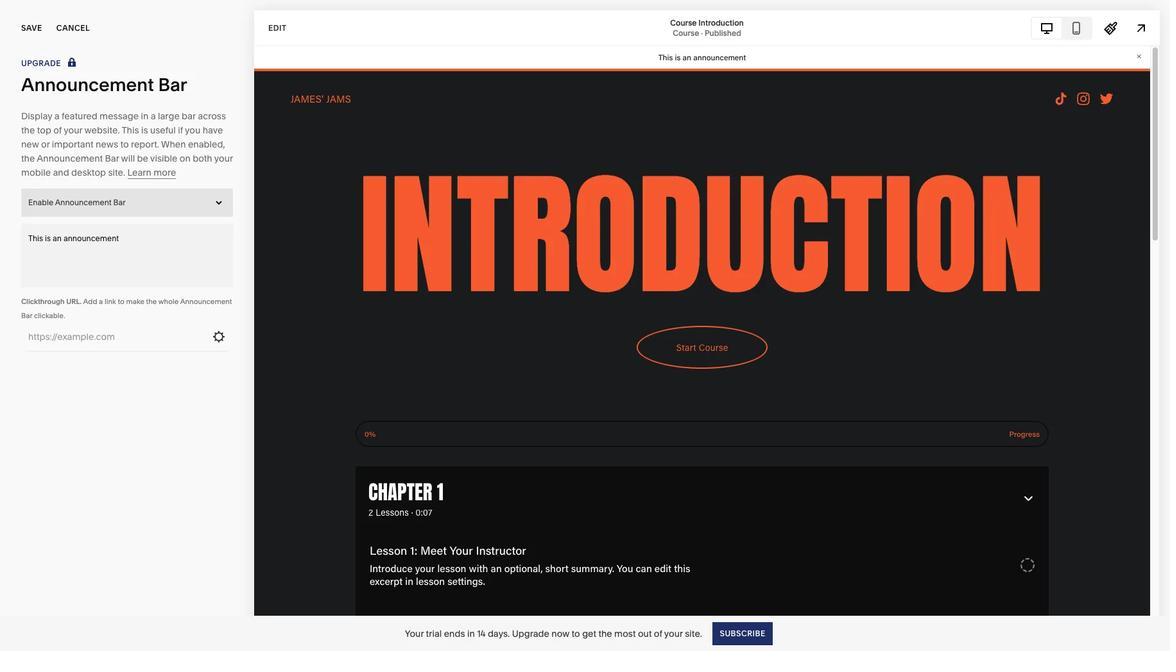 Task type: describe. For each thing, give the bounding box(es) containing it.
2 vertical spatial your
[[664, 628, 683, 640]]

and
[[53, 167, 69, 178]]

upgrade inside button
[[21, 58, 61, 68]]

announcement down desktop
[[55, 198, 112, 207]]

0 vertical spatial course
[[670, 18, 697, 27]]

announcement bar
[[21, 74, 187, 96]]

save
[[21, 23, 42, 33]]

display a featured message in a large bar across the top of your website. this is useful if you have new or important news to report. when enabled, the announcement bar will be visible on both your mobile and desktop site.
[[21, 110, 233, 178]]

learn more
[[127, 167, 176, 178]]

display
[[21, 110, 52, 122]]

settings heavy icon image
[[212, 330, 226, 344]]

to inside add a link to make the whole announcement bar clickable.
[[118, 297, 124, 306]]

enable announcement bar
[[28, 198, 126, 207]]

edit button
[[260, 16, 295, 40]]

your trial ends in 14 days. upgrade now to get the most out of your site.
[[405, 628, 702, 640]]

clickthrough url.
[[21, 297, 82, 306]]

this is an announcement
[[28, 234, 119, 243]]

out
[[638, 628, 652, 640]]

on
[[180, 153, 191, 164]]

announcement inside 'display a featured message in a large bar across the top of your website. this is useful if you have new or important news to report. when enabled, the announcement bar will be visible on both your mobile and desktop site.'
[[37, 153, 103, 164]]

0 vertical spatial your
[[64, 125, 82, 136]]

bar
[[182, 110, 196, 122]]

edit
[[268, 23, 287, 32]]

2 vertical spatial to
[[572, 628, 580, 640]]

most
[[614, 628, 636, 640]]

upgrade button
[[21, 56, 79, 71]]

announcement
[[63, 234, 119, 243]]

bar inside add a link to make the whole announcement bar clickable.
[[21, 311, 32, 320]]

to inside 'display a featured message in a large bar across the top of your website. this is useful if you have new or important news to report. when enabled, the announcement bar will be visible on both your mobile and desktop site.'
[[120, 139, 129, 150]]

enable
[[28, 198, 53, 207]]

0 horizontal spatial is
[[45, 234, 51, 243]]

of inside 'display a featured message in a large bar across the top of your website. this is useful if you have new or important news to report. when enabled, the announcement bar will be visible on both your mobile and desktop site.'
[[53, 125, 62, 136]]

large
[[158, 110, 180, 122]]

now
[[552, 628, 570, 640]]

or
[[41, 139, 50, 150]]

1 vertical spatial your
[[214, 153, 233, 164]]

more
[[154, 167, 176, 178]]

you
[[185, 125, 200, 136]]

an
[[53, 234, 62, 243]]

1 horizontal spatial in
[[467, 628, 475, 640]]

a for featured
[[54, 110, 59, 122]]

the up new
[[21, 125, 35, 136]]

announcement up featured
[[21, 74, 154, 96]]

visible
[[150, 153, 177, 164]]

learn more link
[[127, 167, 176, 179]]

clickthrough
[[21, 297, 65, 306]]

14
[[477, 628, 486, 640]]

both
[[193, 153, 212, 164]]

link
[[105, 297, 116, 306]]

have
[[203, 125, 223, 136]]

published
[[705, 28, 741, 38]]

desktop
[[71, 167, 106, 178]]

news
[[96, 139, 118, 150]]



Task type: locate. For each thing, give the bounding box(es) containing it.
bar
[[158, 74, 187, 96], [105, 153, 119, 164], [113, 198, 126, 207], [21, 311, 32, 320]]

subscribe
[[720, 629, 765, 638]]

your
[[64, 125, 82, 136], [214, 153, 233, 164], [664, 628, 683, 640]]

is left an
[[45, 234, 51, 243]]

upgrade left now in the left bottom of the page
[[512, 628, 549, 640]]

be
[[137, 153, 148, 164]]

your right out at the bottom of the page
[[664, 628, 683, 640]]

your right both
[[214, 153, 233, 164]]

1 horizontal spatial upgrade
[[512, 628, 549, 640]]

upgrade
[[21, 58, 61, 68], [512, 628, 549, 640]]

bar inside 'display a featured message in a large bar across the top of your website. this is useful if you have new or important news to report. when enabled, the announcement bar will be visible on both your mobile and desktop site.'
[[105, 153, 119, 164]]

course left ·
[[673, 28, 699, 38]]

of right top on the top left of page
[[53, 125, 62, 136]]

ends
[[444, 628, 465, 640]]

1 horizontal spatial a
[[99, 297, 103, 306]]

website.
[[84, 125, 120, 136]]

url.
[[66, 297, 82, 306]]

1 vertical spatial site.
[[685, 628, 702, 640]]

make
[[126, 297, 144, 306]]

0 horizontal spatial a
[[54, 110, 59, 122]]

cancel button
[[56, 14, 90, 42]]

will
[[121, 153, 135, 164]]

introduction
[[699, 18, 744, 27]]

1 horizontal spatial this
[[122, 125, 139, 136]]

a left large
[[151, 110, 156, 122]]

site. down will
[[108, 167, 125, 178]]

of
[[53, 125, 62, 136], [654, 628, 662, 640]]

course introduction course · published
[[670, 18, 744, 38]]

site.
[[108, 167, 125, 178], [685, 628, 702, 640]]

learn
[[127, 167, 151, 178]]

a
[[54, 110, 59, 122], [151, 110, 156, 122], [99, 297, 103, 306]]

1 vertical spatial in
[[467, 628, 475, 640]]

across
[[198, 110, 226, 122]]

0 vertical spatial upgrade
[[21, 58, 61, 68]]

site. right out at the bottom of the page
[[685, 628, 702, 640]]

announcement right "whole"
[[180, 297, 232, 306]]

2 horizontal spatial your
[[664, 628, 683, 640]]

this left an
[[28, 234, 43, 243]]

is
[[141, 125, 148, 136], [45, 234, 51, 243]]

important
[[52, 139, 94, 150]]

this
[[122, 125, 139, 136], [28, 234, 43, 243]]

this inside 'display a featured message in a large bar across the top of your website. this is useful if you have new or important news to report. when enabled, the announcement bar will be visible on both your mobile and desktop site.'
[[122, 125, 139, 136]]

1 horizontal spatial of
[[654, 628, 662, 640]]

your
[[405, 628, 424, 640]]

mobile
[[21, 167, 51, 178]]

your up important
[[64, 125, 82, 136]]

top
[[37, 125, 51, 136]]

0 vertical spatial in
[[141, 110, 148, 122]]

https://example.com text field
[[28, 323, 207, 351]]

1 vertical spatial is
[[45, 234, 51, 243]]

useful
[[150, 125, 176, 136]]

1 vertical spatial course
[[673, 28, 699, 38]]

a inside add a link to make the whole announcement bar clickable.
[[99, 297, 103, 306]]

1 vertical spatial of
[[654, 628, 662, 640]]

1 vertical spatial this
[[28, 234, 43, 243]]

of right out at the bottom of the page
[[654, 628, 662, 640]]

is inside 'display a featured message in a large bar across the top of your website. this is useful if you have new or important news to report. when enabled, the announcement bar will be visible on both your mobile and desktop site.'
[[141, 125, 148, 136]]

0 horizontal spatial upgrade
[[21, 58, 61, 68]]

0 horizontal spatial site.
[[108, 167, 125, 178]]

message
[[100, 110, 139, 122]]

1 horizontal spatial site.
[[685, 628, 702, 640]]

in left the 14
[[467, 628, 475, 640]]

announcement
[[21, 74, 154, 96], [37, 153, 103, 164], [55, 198, 112, 207], [180, 297, 232, 306]]

site. inside 'display a featured message in a large bar across the top of your website. this is useful if you have new or important news to report. when enabled, the announcement bar will be visible on both your mobile and desktop site.'
[[108, 167, 125, 178]]

a for link
[[99, 297, 103, 306]]

0 vertical spatial site.
[[108, 167, 125, 178]]

add a link to make the whole announcement bar clickable.
[[21, 297, 232, 320]]

trial
[[426, 628, 442, 640]]

in
[[141, 110, 148, 122], [467, 628, 475, 640]]

in inside 'display a featured message in a large bar across the top of your website. this is useful if you have new or important news to report. when enabled, the announcement bar will be visible on both your mobile and desktop site.'
[[141, 110, 148, 122]]

1 horizontal spatial is
[[141, 125, 148, 136]]

0 horizontal spatial your
[[64, 125, 82, 136]]

the right make on the top of page
[[146, 297, 157, 306]]

course left the introduction
[[670, 18, 697, 27]]

1 vertical spatial upgrade
[[512, 628, 549, 640]]

in left large
[[141, 110, 148, 122]]

save button
[[21, 14, 42, 42]]

1 horizontal spatial your
[[214, 153, 233, 164]]

0 horizontal spatial in
[[141, 110, 148, 122]]

add
[[83, 297, 97, 306]]

this down message
[[122, 125, 139, 136]]

the right the get
[[599, 628, 612, 640]]

0 horizontal spatial of
[[53, 125, 62, 136]]

when
[[161, 139, 186, 150]]

is up report.
[[141, 125, 148, 136]]

0 vertical spatial of
[[53, 125, 62, 136]]

announcement inside add a link to make the whole announcement bar clickable.
[[180, 297, 232, 306]]

0 vertical spatial this
[[122, 125, 139, 136]]

to right link
[[118, 297, 124, 306]]

new
[[21, 139, 39, 150]]

to left the get
[[572, 628, 580, 640]]

days.
[[488, 628, 510, 640]]

cancel
[[56, 23, 90, 33]]

0 vertical spatial is
[[141, 125, 148, 136]]

clickable.
[[34, 311, 65, 320]]

course
[[670, 18, 697, 27], [673, 28, 699, 38]]

subscribe button
[[713, 622, 772, 645]]

0 vertical spatial to
[[120, 139, 129, 150]]

the inside add a link to make the whole announcement bar clickable.
[[146, 297, 157, 306]]

enabled,
[[188, 139, 225, 150]]

announcement down important
[[37, 153, 103, 164]]

·
[[701, 28, 703, 38]]

whole
[[158, 297, 179, 306]]

to
[[120, 139, 129, 150], [118, 297, 124, 306], [572, 628, 580, 640]]

get
[[582, 628, 596, 640]]

featured
[[62, 110, 97, 122]]

report.
[[131, 139, 159, 150]]

a left link
[[99, 297, 103, 306]]

0 horizontal spatial this
[[28, 234, 43, 243]]

if
[[178, 125, 183, 136]]

2 horizontal spatial a
[[151, 110, 156, 122]]

the down new
[[21, 153, 35, 164]]

tab list
[[1032, 18, 1091, 38]]

1 vertical spatial to
[[118, 297, 124, 306]]

a right "display"
[[54, 110, 59, 122]]

upgrade down save button
[[21, 58, 61, 68]]

to up will
[[120, 139, 129, 150]]

the
[[21, 125, 35, 136], [21, 153, 35, 164], [146, 297, 157, 306], [599, 628, 612, 640]]



Task type: vqa. For each thing, say whether or not it's contained in the screenshot.
Display a featured message in a large bar across the top of your website. This is useful if you have new or important news to report. When enabled, the Announcement Bar will be visible on both your mobile and desktop site.
yes



